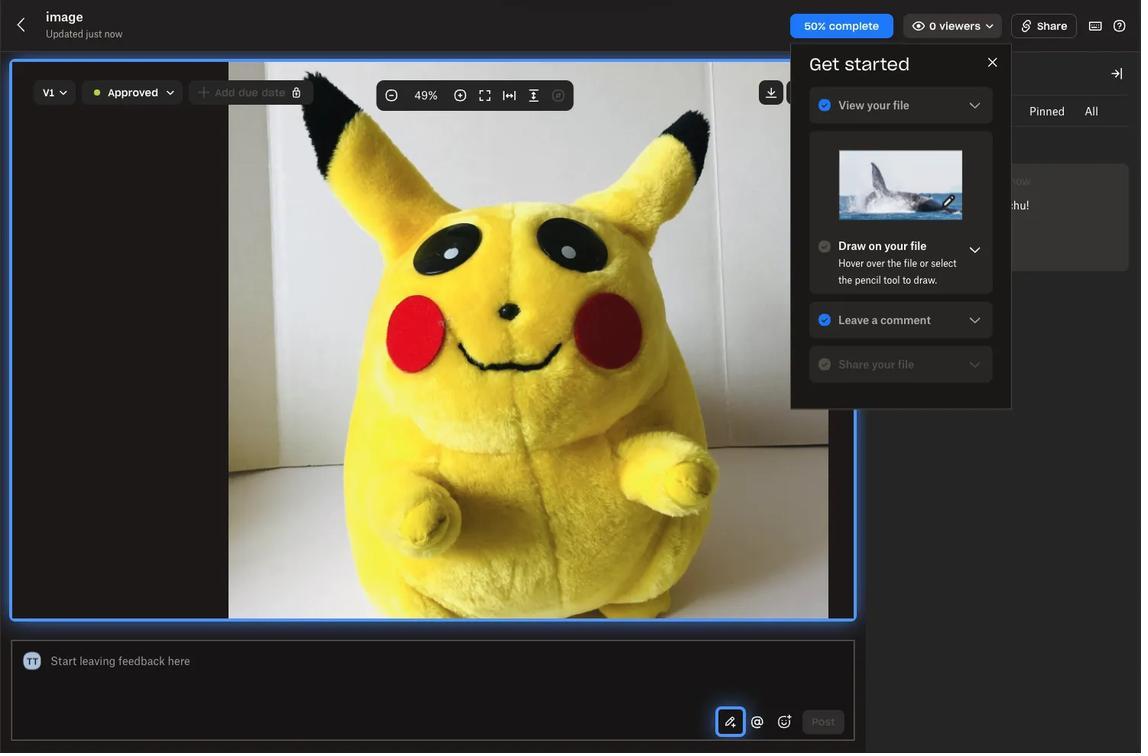 Task type: vqa. For each thing, say whether or not it's contained in the screenshot.
the top Rename
no



Task type: locate. For each thing, give the bounding box(es) containing it.
now inside image updated just now
[[104, 28, 123, 39]]

share down leave
[[839, 358, 870, 371]]

share for share
[[1038, 20, 1069, 32]]

None text field
[[51, 653, 845, 670]]

2 vertical spatial your
[[873, 358, 896, 371]]

hover
[[839, 258, 865, 269]]

resolved
[[965, 104, 1010, 117]]

view your file
[[839, 99, 910, 112]]

0 vertical spatial now
[[104, 28, 123, 39]]

pikachu!
[[987, 198, 1030, 211]]

share left keyboard shortcuts image at the top of the page
[[1038, 20, 1069, 32]]

your down leave a comment
[[873, 358, 896, 371]]

1 vertical spatial the
[[839, 275, 853, 286]]

approved button
[[82, 80, 183, 105]]

your for view
[[868, 99, 891, 112]]

your inside the draw on your file hover over the file or select the pencil tool to draw.
[[885, 239, 908, 252]]

start
[[50, 655, 77, 668]]

cute
[[962, 198, 984, 211]]

get started
[[810, 53, 910, 75]]

file
[[894, 99, 910, 112], [911, 239, 927, 252], [905, 258, 918, 269], [899, 358, 915, 371]]

share inside button
[[1038, 20, 1069, 32]]

started
[[845, 53, 910, 75]]

mention button image
[[749, 714, 767, 732]]

file left or
[[905, 258, 918, 269]]

image updated just now
[[46, 9, 123, 39]]

view
[[839, 99, 865, 112]]

50%
[[805, 20, 826, 32]]

start leaving feedback here
[[50, 655, 190, 668]]

0
[[930, 20, 937, 32]]

your for share
[[873, 358, 896, 371]]

what a cute pikachu!
[[922, 198, 1030, 211]]

share button
[[1012, 14, 1078, 38]]

1 horizontal spatial the
[[888, 258, 902, 269]]

0 viewers button
[[904, 14, 1003, 38]]

0 horizontal spatial a
[[872, 314, 878, 327]]

1 horizontal spatial now
[[1010, 174, 1032, 187]]

unresolved button
[[879, 99, 954, 123]]

feedback
[[119, 655, 165, 668]]

add emoji image
[[776, 713, 794, 732]]

draw on your file hover over the file or select the pencil tool to draw.
[[839, 239, 957, 286]]

a left cute
[[953, 198, 959, 211]]

complete
[[830, 20, 880, 32]]

the up tool on the top right of page
[[888, 258, 902, 269]]

0 viewers
[[930, 20, 981, 32]]

the
[[888, 258, 902, 269], [839, 275, 853, 286]]

1 vertical spatial share
[[839, 358, 870, 371]]

0 vertical spatial the
[[888, 258, 902, 269]]

terry
[[922, 174, 949, 187]]

a for comment
[[872, 314, 878, 327]]

now for terry turtle
[[1010, 174, 1032, 187]]

a right leave
[[872, 314, 878, 327]]

now
[[104, 28, 123, 39], [1010, 174, 1032, 187]]

or
[[920, 258, 929, 269]]

draw.
[[914, 275, 938, 286]]

your right "on"
[[885, 239, 908, 252]]

keyboard shortcuts image
[[1087, 17, 1105, 35]]

50% complete button
[[791, 14, 894, 38]]

a
[[953, 198, 959, 211], [872, 314, 878, 327]]

reply button
[[922, 243, 949, 262]]

0 horizontal spatial the
[[839, 275, 853, 286]]

0 vertical spatial a
[[953, 198, 959, 211]]

tab list
[[879, 99, 1108, 123]]

1 vertical spatial your
[[885, 239, 908, 252]]

tt
[[27, 657, 38, 667]]

1 horizontal spatial share
[[1038, 20, 1069, 32]]

just
[[86, 28, 102, 39]]

1 horizontal spatial a
[[953, 198, 959, 211]]

file down comment
[[899, 358, 915, 371]]

what
[[922, 198, 950, 211]]

your
[[868, 99, 891, 112], [885, 239, 908, 252], [873, 358, 896, 371]]

leaving
[[80, 655, 116, 668]]

select
[[932, 258, 957, 269]]

0 vertical spatial share
[[1038, 20, 1069, 32]]

the down hover
[[839, 275, 853, 286]]

updated
[[46, 28, 83, 39]]

pinned
[[1030, 104, 1066, 117]]

0 vertical spatial your
[[868, 99, 891, 112]]

tool
[[884, 275, 901, 286]]

1 vertical spatial now
[[1010, 174, 1032, 187]]

share for share your file
[[839, 358, 870, 371]]

your right view
[[868, 99, 891, 112]]

viewers
[[940, 20, 981, 32]]

hide sidebar image
[[1108, 64, 1127, 83]]

0 horizontal spatial share
[[839, 358, 870, 371]]

1 vertical spatial a
[[872, 314, 878, 327]]

0 horizontal spatial now
[[104, 28, 123, 39]]

now for image
[[104, 28, 123, 39]]

share
[[1038, 20, 1069, 32], [839, 358, 870, 371]]

all
[[1085, 104, 1099, 117]]

here
[[168, 655, 190, 668]]

all button
[[1076, 99, 1108, 123]]

image
[[46, 9, 83, 24]]



Task type: describe. For each thing, give the bounding box(es) containing it.
pinned button
[[1021, 99, 1075, 123]]

pencil
[[855, 275, 882, 286]]

file up or
[[911, 239, 927, 252]]

a for cute
[[953, 198, 959, 211]]

reply
[[922, 247, 949, 258]]

share your file
[[839, 358, 915, 371]]

over
[[867, 258, 886, 269]]

tab list containing unresolved
[[879, 99, 1108, 123]]

get
[[810, 53, 840, 75]]

50% complete
[[805, 20, 880, 32]]

on
[[869, 239, 882, 252]]

show drawing tools image
[[722, 714, 741, 732]]

approved
[[108, 86, 158, 99]]

v1 button
[[34, 80, 76, 105]]

fit to height image
[[525, 86, 543, 105]]

comments
[[879, 66, 945, 81]]

toggle fullscreen image
[[476, 86, 494, 105]]

turtle
[[951, 174, 982, 187]]

leave
[[839, 314, 870, 327]]

terry turtle just now
[[922, 174, 1032, 187]]

fit to width image
[[501, 86, 519, 105]]

unresolved
[[888, 104, 945, 117]]

to
[[903, 275, 912, 286]]

just
[[987, 174, 1007, 187]]

comment
[[881, 314, 931, 327]]

v1
[[43, 86, 54, 99]]

file down comments
[[894, 99, 910, 112]]

resolved button
[[956, 99, 1020, 123]]

leave a comment
[[839, 314, 931, 327]]

draw
[[839, 239, 867, 252]]



